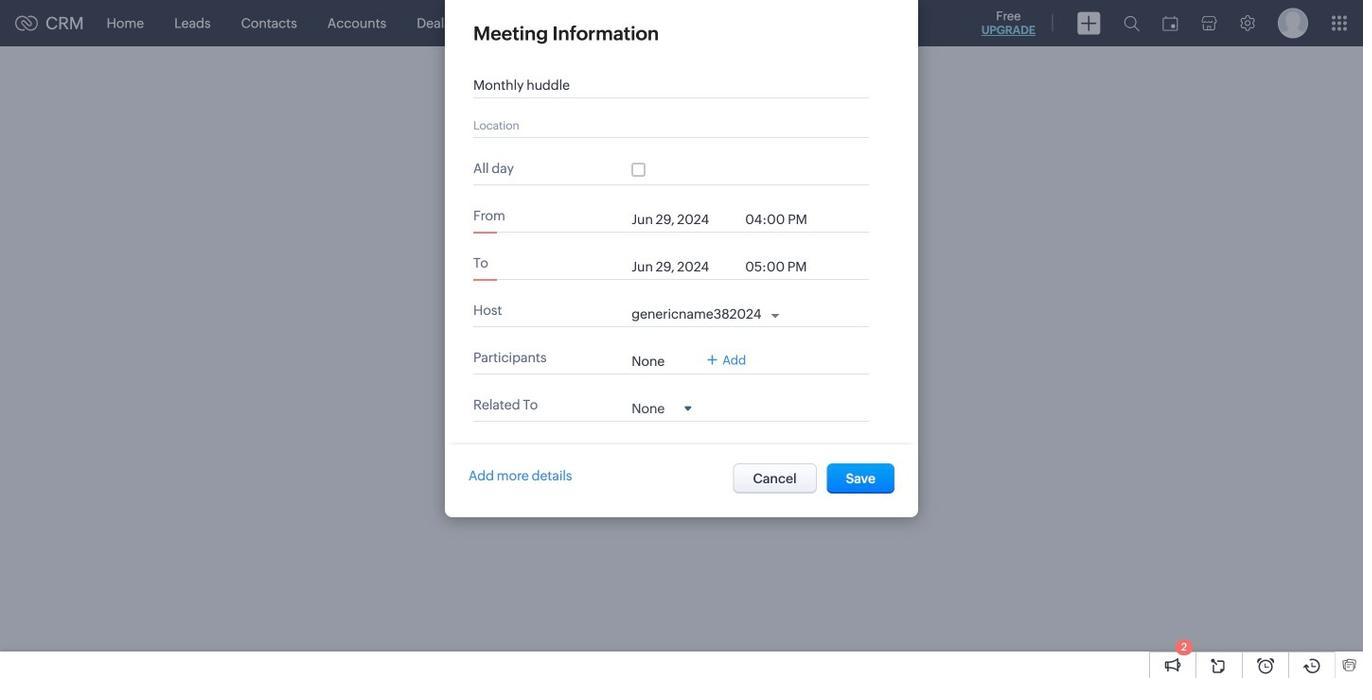 Task type: vqa. For each thing, say whether or not it's contained in the screenshot.
top Open
no



Task type: describe. For each thing, give the bounding box(es) containing it.
create menu image
[[1077, 12, 1101, 35]]

search element
[[1112, 0, 1151, 46]]

logo image
[[15, 16, 38, 31]]

profile image
[[1278, 8, 1308, 38]]

mmm d, yyyy text field
[[632, 259, 736, 275]]

create menu element
[[1066, 0, 1112, 46]]

mmm d, yyyy text field
[[632, 212, 736, 227]]



Task type: locate. For each thing, give the bounding box(es) containing it.
None button
[[733, 464, 817, 494], [827, 464, 895, 494], [733, 464, 817, 494], [827, 464, 895, 494]]

hh:mm a text field for mmm d, yyyy text field
[[745, 259, 821, 275]]

Location text field
[[473, 117, 852, 133]]

Title text field
[[473, 78, 852, 93]]

0 vertical spatial hh:mm a text field
[[745, 212, 821, 227]]

calendar image
[[1163, 16, 1179, 31]]

search image
[[1124, 15, 1140, 31]]

None field
[[632, 400, 691, 417]]

1 vertical spatial hh:mm a text field
[[745, 259, 821, 275]]

2 hh:mm a text field from the top
[[745, 259, 821, 275]]

profile element
[[1267, 0, 1320, 46]]

hh:mm a text field
[[745, 212, 821, 227], [745, 259, 821, 275]]

hh:mm a text field for mmm d, yyyy text box on the top of page
[[745, 212, 821, 227]]

1 hh:mm a text field from the top
[[745, 212, 821, 227]]



